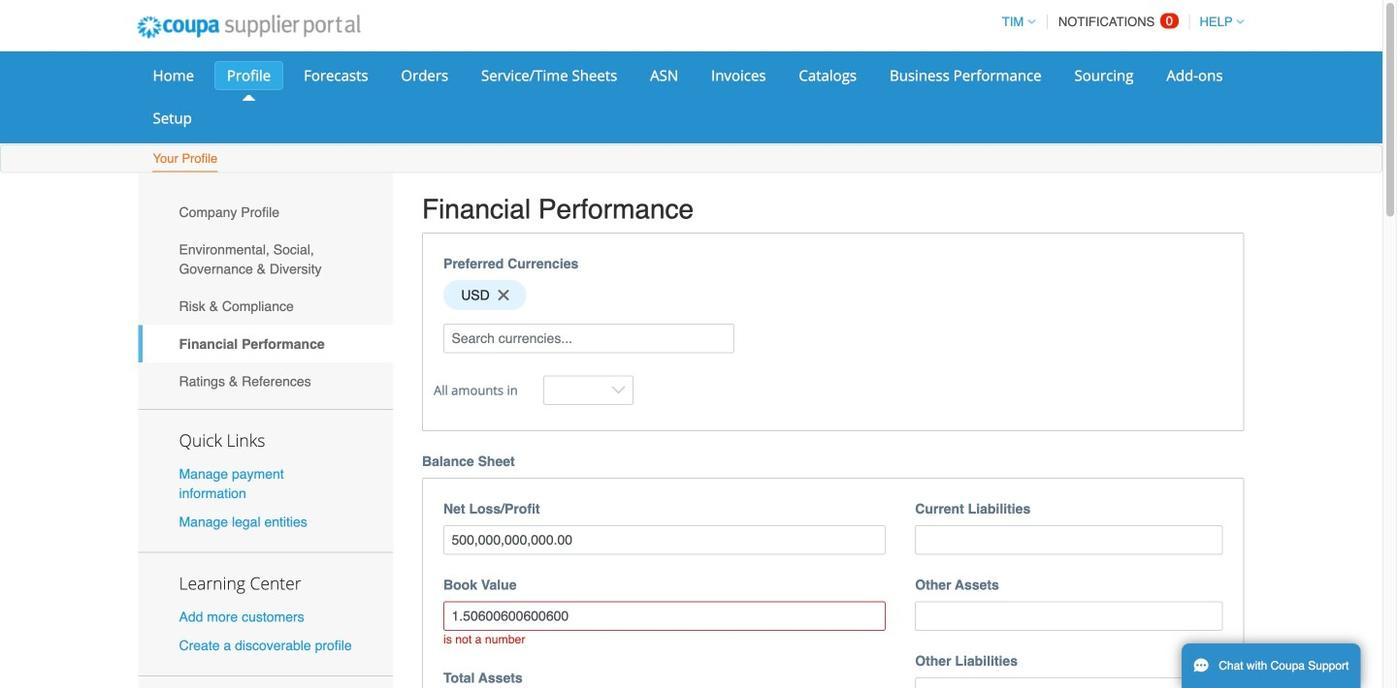 Task type: describe. For each thing, give the bounding box(es) containing it.
option inside selected list box
[[443, 280, 526, 310]]

coupa supplier portal image
[[124, 3, 374, 51]]

selected list box
[[437, 276, 1230, 315]]



Task type: locate. For each thing, give the bounding box(es) containing it.
option
[[443, 280, 526, 310]]

navigation
[[993, 3, 1244, 41]]

None text field
[[443, 526, 886, 555], [915, 526, 1223, 555], [915, 602, 1223, 631], [915, 678, 1223, 689], [443, 526, 886, 555], [915, 526, 1223, 555], [915, 602, 1223, 631], [915, 678, 1223, 689]]

None text field
[[443, 602, 886, 631]]

Search currencies... field
[[443, 324, 734, 354]]



Task type: vqa. For each thing, say whether or not it's contained in the screenshot.
Sheets
no



